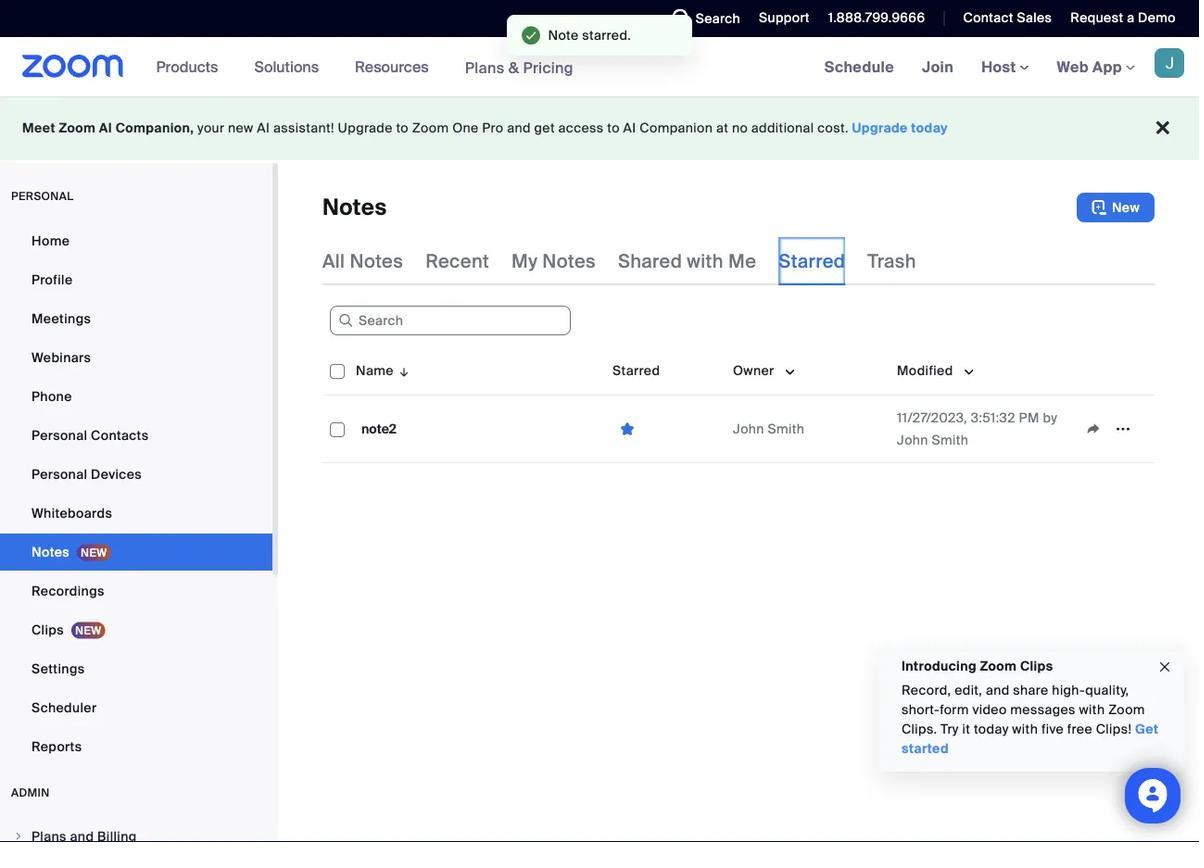 Task type: describe. For each thing, give the bounding box(es) containing it.
1 upgrade from the left
[[338, 120, 393, 137]]

share image
[[1079, 421, 1109, 438]]

phone link
[[0, 378, 273, 415]]

my notes
[[512, 249, 596, 273]]

note2 button
[[356, 417, 402, 441]]

my
[[512, 249, 538, 273]]

edit,
[[955, 682, 983, 700]]

starred inside the tabs of all notes page tab list
[[779, 249, 846, 273]]

get started link
[[902, 721, 1159, 758]]

2 horizontal spatial with
[[1080, 702, 1106, 719]]

video
[[973, 702, 1007, 719]]

one
[[453, 120, 479, 137]]

cost.
[[818, 120, 849, 137]]

2 vertical spatial with
[[1013, 721, 1039, 738]]

starred.
[[582, 26, 632, 44]]

at
[[717, 120, 729, 137]]

meet zoom ai companion, footer
[[0, 96, 1200, 160]]

record,
[[902, 682, 952, 700]]

reports link
[[0, 729, 273, 766]]

contact
[[964, 9, 1014, 26]]

personal devices
[[32, 466, 142, 483]]

and inside meet zoom ai companion, footer
[[507, 120, 531, 137]]

1 to from the left
[[396, 120, 409, 137]]

free
[[1068, 721, 1093, 738]]

introducing zoom clips
[[902, 658, 1054, 675]]

high-
[[1053, 682, 1086, 700]]

1 vertical spatial clips
[[1021, 658, 1054, 675]]

zoom logo image
[[22, 55, 124, 78]]

by
[[1043, 409, 1058, 426]]

3:51:32
[[971, 409, 1016, 426]]

clips inside clips link
[[32, 622, 64, 639]]

meetings navigation
[[811, 37, 1200, 98]]

meetings link
[[0, 300, 273, 337]]

profile link
[[0, 261, 273, 299]]

schedule
[[825, 57, 895, 76]]

resources
[[355, 57, 429, 76]]

request
[[1071, 9, 1124, 26]]

note starred.
[[548, 26, 632, 44]]

plans
[[465, 58, 505, 77]]

messages
[[1011, 702, 1076, 719]]

short-
[[902, 702, 940, 719]]

clips!
[[1097, 721, 1132, 738]]

scheduler link
[[0, 690, 273, 727]]

me
[[729, 249, 757, 273]]

john inside 11/27/2023, 3:51:32 pm by john smith
[[897, 432, 929, 449]]

pm
[[1019, 409, 1040, 426]]

notes up all notes
[[323, 193, 387, 222]]

all
[[323, 249, 345, 273]]

record, edit, and share high-quality, short-form video messages with zoom clips. try it today with five free clips!
[[902, 682, 1146, 738]]

clips.
[[902, 721, 938, 738]]

2 upgrade from the left
[[853, 120, 908, 137]]

new
[[1113, 199, 1140, 216]]

admin
[[11, 786, 50, 801]]

personal contacts link
[[0, 417, 273, 454]]

companion
[[640, 120, 713, 137]]

home
[[32, 232, 70, 249]]

solutions button
[[254, 37, 327, 96]]

notes inside the personal menu menu
[[32, 544, 70, 561]]

started
[[902, 741, 949, 758]]

meet zoom ai companion, your new ai assistant! upgrade to zoom one pro and get access to ai companion at no additional cost. upgrade today
[[22, 120, 949, 137]]

2 to from the left
[[608, 120, 620, 137]]

meet
[[22, 120, 56, 137]]

new
[[228, 120, 254, 137]]

11/27/2023,
[[897, 409, 968, 426]]

host
[[982, 57, 1020, 76]]

settings
[[32, 661, 85, 678]]

profile
[[32, 271, 73, 288]]

additional
[[752, 120, 814, 137]]

today inside meet zoom ai companion, footer
[[912, 120, 949, 137]]

get
[[535, 120, 555, 137]]

john smith
[[733, 420, 805, 438]]

and inside record, edit, and share high-quality, short-form video messages with zoom clips. try it today with five free clips!
[[986, 682, 1010, 700]]

webinars
[[32, 349, 91, 366]]

notes right "my"
[[543, 249, 596, 273]]

reports
[[32, 738, 82, 756]]

owner
[[733, 362, 775, 379]]

schedule link
[[811, 37, 909, 96]]

get started
[[902, 721, 1159, 758]]

scheduler
[[32, 700, 97, 717]]

tabs of all notes page tab list
[[323, 237, 917, 286]]

personal menu menu
[[0, 223, 273, 768]]

11/27/2023, 3:51:32 pm by john smith
[[897, 409, 1058, 449]]

five
[[1042, 721, 1064, 738]]

recordings link
[[0, 573, 273, 610]]

web
[[1057, 57, 1089, 76]]

products button
[[156, 37, 227, 96]]

demo
[[1139, 9, 1177, 26]]

web app
[[1057, 57, 1123, 76]]



Task type: vqa. For each thing, say whether or not it's contained in the screenshot.
moved
no



Task type: locate. For each thing, give the bounding box(es) containing it.
today down video
[[974, 721, 1009, 738]]

john down owner
[[733, 420, 765, 438]]

today inside record, edit, and share high-quality, short-form video messages with zoom clips. try it today with five free clips!
[[974, 721, 1009, 738]]

1 horizontal spatial and
[[986, 682, 1010, 700]]

it
[[963, 721, 971, 738]]

sales
[[1018, 9, 1053, 26]]

name
[[356, 362, 394, 379]]

1 horizontal spatial to
[[608, 120, 620, 137]]

trash
[[868, 249, 917, 273]]

personal devices link
[[0, 456, 273, 493]]

starred right me
[[779, 249, 846, 273]]

zoom inside record, edit, and share high-quality, short-form video messages with zoom clips. try it today with five free clips!
[[1109, 702, 1146, 719]]

new button
[[1077, 193, 1155, 223]]

john
[[733, 420, 765, 438], [897, 432, 929, 449]]

shared
[[618, 249, 683, 273]]

products
[[156, 57, 218, 76]]

whiteboards link
[[0, 495, 273, 532]]

1 vertical spatial with
[[1080, 702, 1106, 719]]

0 vertical spatial clips
[[32, 622, 64, 639]]

notes link
[[0, 534, 273, 571]]

modified
[[897, 362, 954, 379]]

banner containing products
[[0, 37, 1200, 98]]

product information navigation
[[142, 37, 588, 98]]

personal contacts
[[32, 427, 149, 444]]

get
[[1136, 721, 1159, 738]]

plans & pricing link
[[465, 58, 574, 77], [465, 58, 574, 77]]

1 horizontal spatial today
[[974, 721, 1009, 738]]

application
[[323, 347, 1155, 464], [1079, 415, 1148, 443]]

today down join 'link'
[[912, 120, 949, 137]]

&
[[509, 58, 519, 77]]

notes right all
[[350, 249, 403, 273]]

with left me
[[687, 249, 724, 273]]

2 horizontal spatial ai
[[624, 120, 637, 137]]

meetings
[[32, 310, 91, 327]]

ai right the new
[[257, 120, 270, 137]]

smith down 11/27/2023,
[[932, 432, 969, 449]]

quality,
[[1086, 682, 1130, 700]]

pricing
[[523, 58, 574, 77]]

request a demo
[[1071, 9, 1177, 26]]

starred up note2 starred image
[[613, 362, 660, 379]]

starred inside application
[[613, 362, 660, 379]]

all notes
[[323, 249, 403, 273]]

plans & pricing
[[465, 58, 574, 77]]

note2
[[362, 420, 397, 438]]

upgrade down product information navigation
[[338, 120, 393, 137]]

0 horizontal spatial upgrade
[[338, 120, 393, 137]]

with down messages
[[1013, 721, 1039, 738]]

1 vertical spatial and
[[986, 682, 1010, 700]]

0 horizontal spatial to
[[396, 120, 409, 137]]

0 horizontal spatial starred
[[613, 362, 660, 379]]

zoom
[[59, 120, 96, 137], [412, 120, 449, 137], [980, 658, 1017, 675], [1109, 702, 1146, 719]]

with inside the tabs of all notes page tab list
[[687, 249, 724, 273]]

clips up share
[[1021, 658, 1054, 675]]

1 horizontal spatial clips
[[1021, 658, 1054, 675]]

application containing name
[[323, 347, 1155, 464]]

1 horizontal spatial smith
[[932, 432, 969, 449]]

settings link
[[0, 651, 273, 688]]

1 horizontal spatial starred
[[779, 249, 846, 273]]

share
[[1014, 682, 1049, 700]]

webinars link
[[0, 339, 273, 376]]

support
[[759, 9, 810, 26]]

whiteboards
[[32, 505, 112, 522]]

1 horizontal spatial with
[[1013, 721, 1039, 738]]

ai left companion,
[[99, 120, 112, 137]]

1 vertical spatial today
[[974, 721, 1009, 738]]

john down 11/27/2023,
[[897, 432, 929, 449]]

personal down phone
[[32, 427, 87, 444]]

banner
[[0, 37, 1200, 98]]

introducing
[[902, 658, 977, 675]]

contacts
[[91, 427, 149, 444]]

shared with me
[[618, 249, 757, 273]]

notes up recordings at the bottom left
[[32, 544, 70, 561]]

request a demo link
[[1057, 0, 1200, 37], [1071, 9, 1177, 26]]

profile picture image
[[1155, 48, 1185, 78]]

zoom left one
[[412, 120, 449, 137]]

smith down owner
[[768, 420, 805, 438]]

2 ai from the left
[[257, 120, 270, 137]]

recent
[[426, 249, 490, 273]]

form
[[940, 702, 970, 719]]

search button
[[659, 0, 745, 37]]

0 vertical spatial with
[[687, 249, 724, 273]]

arrow down image
[[394, 360, 411, 382]]

upgrade right cost.
[[853, 120, 908, 137]]

pro
[[482, 120, 504, 137]]

0 horizontal spatial today
[[912, 120, 949, 137]]

and left get
[[507, 120, 531, 137]]

with
[[687, 249, 724, 273], [1080, 702, 1106, 719], [1013, 721, 1039, 738]]

2 personal from the top
[[32, 466, 87, 483]]

1 vertical spatial personal
[[32, 466, 87, 483]]

contact sales link
[[950, 0, 1057, 37], [964, 9, 1053, 26]]

zoom right meet
[[59, 120, 96, 137]]

recordings
[[32, 583, 105, 600]]

Search text field
[[330, 306, 571, 336]]

1 horizontal spatial upgrade
[[853, 120, 908, 137]]

no
[[732, 120, 748, 137]]

zoom up edit,
[[980, 658, 1017, 675]]

0 horizontal spatial with
[[687, 249, 724, 273]]

personal
[[11, 189, 74, 204]]

right image
[[13, 832, 24, 843]]

devices
[[91, 466, 142, 483]]

0 vertical spatial personal
[[32, 427, 87, 444]]

smith inside 11/27/2023, 3:51:32 pm by john smith
[[932, 432, 969, 449]]

1.888.799.9666
[[829, 9, 926, 26]]

to right access
[[608, 120, 620, 137]]

0 vertical spatial starred
[[779, 249, 846, 273]]

phone
[[32, 388, 72, 405]]

more options for note2 image
[[1109, 421, 1139, 438]]

menu item
[[0, 820, 273, 843]]

upgrade
[[338, 120, 393, 137], [853, 120, 908, 137]]

a
[[1128, 9, 1135, 26]]

with up free at the bottom
[[1080, 702, 1106, 719]]

try
[[941, 721, 959, 738]]

companion,
[[116, 120, 194, 137]]

starred
[[779, 249, 846, 273], [613, 362, 660, 379]]

1 horizontal spatial john
[[897, 432, 929, 449]]

personal for personal contacts
[[32, 427, 87, 444]]

to down resources dropdown button
[[396, 120, 409, 137]]

personal
[[32, 427, 87, 444], [32, 466, 87, 483]]

access
[[559, 120, 604, 137]]

zoom up the 'clips!'
[[1109, 702, 1146, 719]]

3 ai from the left
[[624, 120, 637, 137]]

clips up settings
[[32, 622, 64, 639]]

1 horizontal spatial ai
[[257, 120, 270, 137]]

ai
[[99, 120, 112, 137], [257, 120, 270, 137], [624, 120, 637, 137]]

note
[[548, 26, 579, 44]]

today
[[912, 120, 949, 137], [974, 721, 1009, 738]]

clips
[[32, 622, 64, 639], [1021, 658, 1054, 675]]

clips link
[[0, 612, 273, 649]]

support link
[[745, 0, 815, 37], [759, 9, 810, 26]]

0 horizontal spatial john
[[733, 420, 765, 438]]

close image
[[1158, 657, 1173, 678]]

app
[[1093, 57, 1123, 76]]

ai left companion
[[624, 120, 637, 137]]

0 horizontal spatial smith
[[768, 420, 805, 438]]

to
[[396, 120, 409, 137], [608, 120, 620, 137]]

and up video
[[986, 682, 1010, 700]]

1 vertical spatial starred
[[613, 362, 660, 379]]

personal up whiteboards
[[32, 466, 87, 483]]

1 personal from the top
[[32, 427, 87, 444]]

0 vertical spatial and
[[507, 120, 531, 137]]

host button
[[982, 57, 1030, 76]]

note2 starred image
[[613, 420, 643, 438]]

0 horizontal spatial clips
[[32, 622, 64, 639]]

0 horizontal spatial and
[[507, 120, 531, 137]]

notes
[[323, 193, 387, 222], [350, 249, 403, 273], [543, 249, 596, 273], [32, 544, 70, 561]]

0 horizontal spatial ai
[[99, 120, 112, 137]]

your
[[198, 120, 225, 137]]

0 vertical spatial today
[[912, 120, 949, 137]]

personal for personal devices
[[32, 466, 87, 483]]

search
[[696, 10, 741, 27]]

home link
[[0, 223, 273, 260]]

success image
[[522, 26, 541, 45]]

1 ai from the left
[[99, 120, 112, 137]]

solutions
[[254, 57, 319, 76]]



